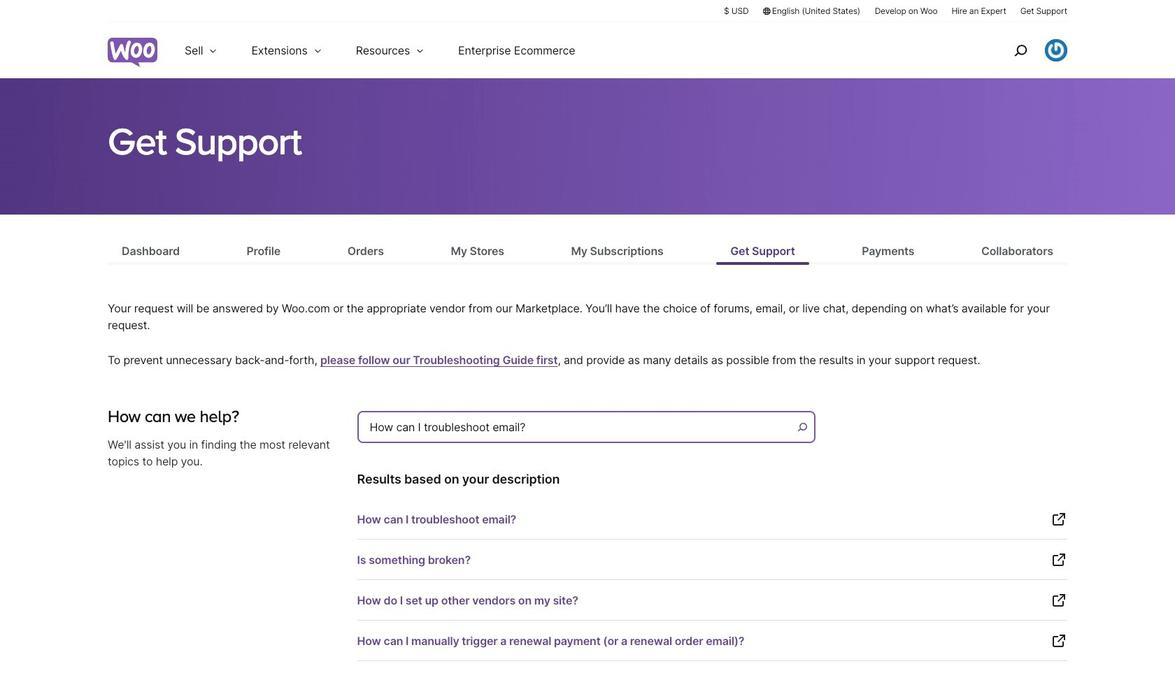 Task type: locate. For each thing, give the bounding box(es) containing it.
service navigation menu element
[[984, 28, 1067, 73]]

Describe your issue text field
[[357, 411, 815, 443]]

None search field
[[357, 408, 819, 452]]

open account menu image
[[1045, 39, 1067, 62]]



Task type: describe. For each thing, give the bounding box(es) containing it.
search image
[[1009, 39, 1032, 62]]



